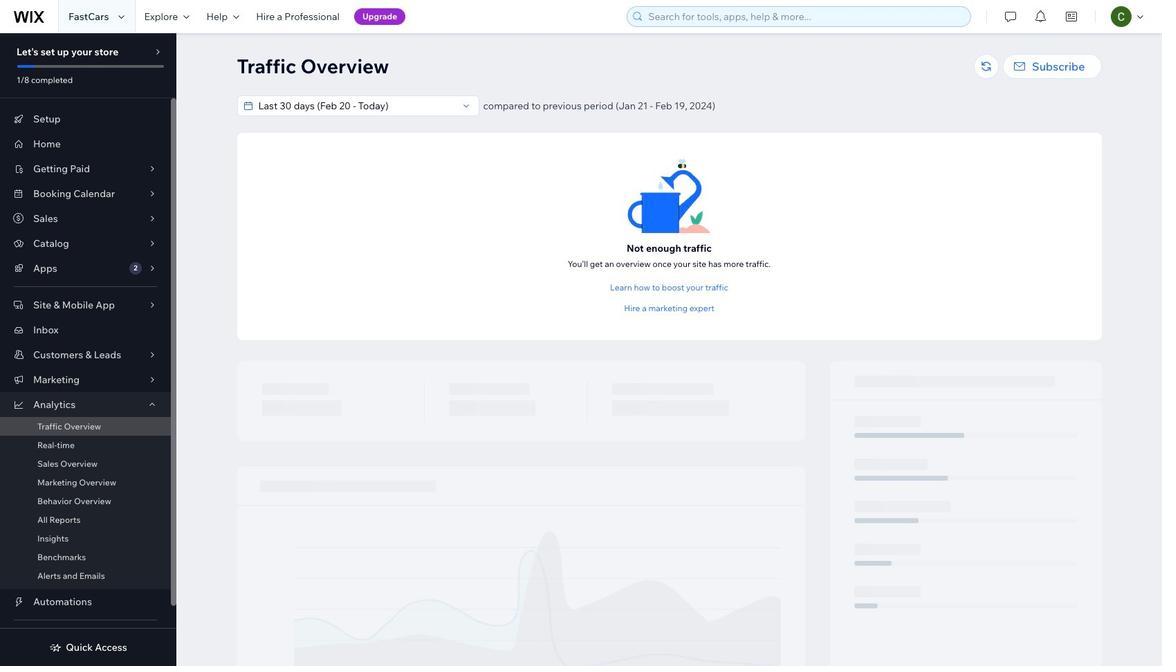 Task type: locate. For each thing, give the bounding box(es) containing it.
Search for tools, apps, help & more... field
[[645, 7, 967, 26]]

None field
[[254, 96, 458, 116]]

sidebar element
[[0, 33, 177, 667]]

page skeleton image
[[237, 361, 1102, 667]]



